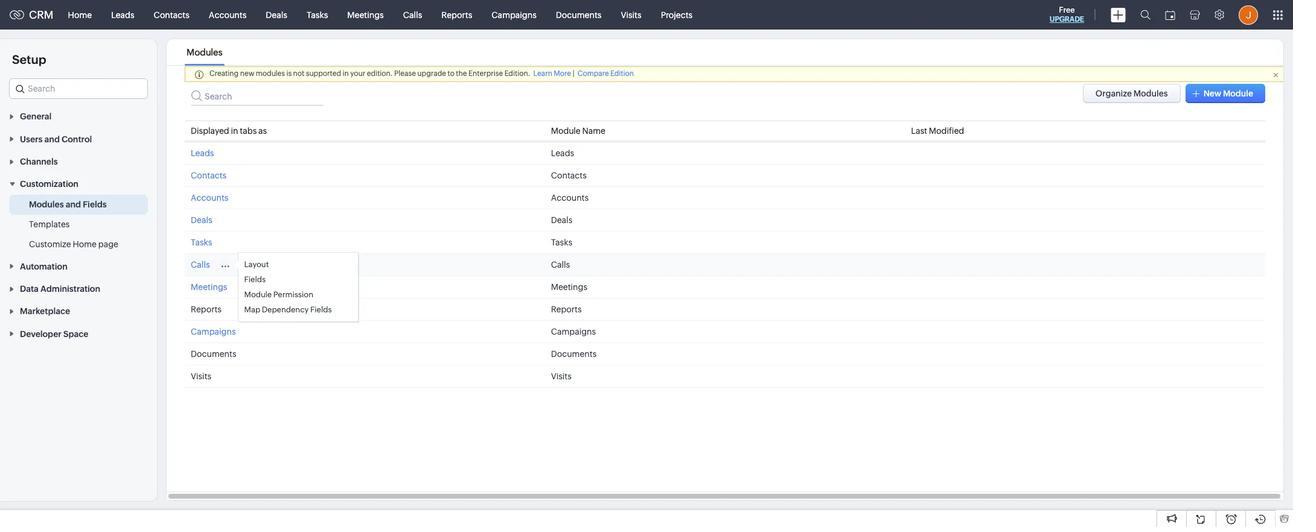 Task type: describe. For each thing, give the bounding box(es) containing it.
automation
[[20, 262, 67, 272]]

0 vertical spatial contacts link
[[144, 0, 199, 29]]

customization button
[[0, 173, 157, 195]]

and for modules
[[66, 200, 81, 210]]

1 horizontal spatial in
[[343, 69, 349, 78]]

1 horizontal spatial meetings link
[[338, 0, 394, 29]]

templates link
[[29, 219, 70, 231]]

2 horizontal spatial calls
[[551, 260, 570, 270]]

calendar image
[[1165, 10, 1176, 20]]

profile image
[[1239, 5, 1258, 24]]

2 horizontal spatial visits
[[621, 10, 642, 20]]

0 horizontal spatial tasks link
[[191, 238, 212, 248]]

data
[[20, 284, 39, 294]]

crm link
[[10, 8, 53, 21]]

upgrade
[[1050, 15, 1084, 24]]

modules
[[256, 69, 285, 78]]

2 horizontal spatial campaigns
[[551, 327, 596, 337]]

create menu element
[[1104, 0, 1133, 29]]

marketplace
[[20, 307, 70, 317]]

1 horizontal spatial fields
[[244, 275, 266, 284]]

0 horizontal spatial deals
[[191, 216, 212, 225]]

creating
[[210, 69, 239, 78]]

0 horizontal spatial campaigns link
[[191, 327, 236, 337]]

modules and fields link
[[29, 199, 107, 211]]

1 horizontal spatial search text field
[[191, 84, 324, 106]]

module name
[[551, 126, 606, 136]]

layout fields module permission map dependency fields
[[244, 260, 332, 315]]

general
[[20, 112, 51, 122]]

2 horizontal spatial reports
[[551, 305, 582, 315]]

0 vertical spatial campaigns link
[[482, 0, 546, 29]]

developer
[[20, 330, 61, 339]]

visits link
[[611, 0, 651, 29]]

1 vertical spatial contacts link
[[191, 171, 227, 181]]

as
[[258, 126, 267, 136]]

reports link
[[432, 0, 482, 29]]

developer space button
[[0, 323, 157, 345]]

0 horizontal spatial search text field
[[10, 79, 147, 98]]

projects link
[[651, 0, 702, 29]]

displayed
[[191, 126, 229, 136]]

1 vertical spatial leads link
[[191, 149, 214, 158]]

the
[[456, 69, 467, 78]]

0 horizontal spatial tasks
[[191, 238, 212, 248]]

accounts inside 'link'
[[209, 10, 247, 20]]

enterprise
[[469, 69, 503, 78]]

new module button
[[1186, 84, 1266, 103]]

0 vertical spatial accounts link
[[199, 0, 256, 29]]

2 horizontal spatial meetings
[[551, 283, 588, 292]]

0 horizontal spatial leads link
[[102, 0, 144, 29]]

free upgrade
[[1050, 5, 1084, 24]]

0 horizontal spatial campaigns
[[191, 327, 236, 337]]

compare
[[578, 69, 609, 78]]

crm
[[29, 8, 53, 21]]

is
[[286, 69, 292, 78]]

1 horizontal spatial campaigns
[[492, 10, 537, 20]]

1 horizontal spatial contacts
[[191, 171, 227, 181]]

developer space
[[20, 330, 88, 339]]

1 horizontal spatial meetings
[[347, 10, 384, 20]]

|
[[573, 69, 574, 78]]

fields inside customization region
[[83, 200, 107, 210]]

module inside 'layout fields module permission map dependency fields'
[[244, 290, 272, 299]]

0 horizontal spatial contacts
[[154, 10, 190, 20]]

1 vertical spatial deals link
[[191, 216, 212, 225]]

1 horizontal spatial visits
[[551, 372, 572, 382]]

0 horizontal spatial in
[[231, 126, 238, 136]]

module inside button
[[1223, 89, 1254, 98]]

1 vertical spatial accounts link
[[191, 193, 229, 203]]

creating new modules is not supported in your edition. please upgrade to the enterprise edition. learn more | compare edition
[[210, 69, 634, 78]]

0 horizontal spatial reports
[[191, 305, 222, 315]]

modules and fields
[[29, 200, 107, 210]]

learn
[[533, 69, 552, 78]]

customize
[[29, 240, 71, 250]]

free
[[1059, 5, 1075, 14]]

users and control button
[[0, 128, 157, 150]]

calls inside calls link
[[403, 10, 422, 20]]

documents link
[[546, 0, 611, 29]]

marketplace button
[[0, 300, 157, 323]]

space
[[63, 330, 88, 339]]

2 horizontal spatial deals
[[551, 216, 573, 225]]

home link
[[58, 0, 102, 29]]

1 horizontal spatial leads
[[191, 149, 214, 158]]

please
[[394, 69, 416, 78]]

create menu image
[[1111, 8, 1126, 22]]

projects
[[661, 10, 693, 20]]

search image
[[1141, 10, 1151, 20]]



Task type: locate. For each thing, give the bounding box(es) containing it.
and
[[44, 134, 60, 144], [66, 200, 81, 210]]

0 vertical spatial deals link
[[256, 0, 297, 29]]

modules
[[187, 47, 223, 57], [29, 200, 64, 210]]

templates
[[29, 220, 70, 230]]

module up map
[[244, 290, 272, 299]]

customize home page
[[29, 240, 118, 250]]

modules up creating on the left top
[[187, 47, 223, 57]]

0 vertical spatial calls link
[[394, 0, 432, 29]]

0 vertical spatial in
[[343, 69, 349, 78]]

None field
[[9, 78, 148, 99]]

2 horizontal spatial tasks
[[551, 238, 572, 248]]

search element
[[1133, 0, 1158, 30]]

leads right home 'link'
[[111, 10, 134, 20]]

1 horizontal spatial tasks
[[307, 10, 328, 20]]

0 horizontal spatial leads
[[111, 10, 134, 20]]

profile element
[[1232, 0, 1266, 29]]

1 horizontal spatial campaigns link
[[482, 0, 546, 29]]

users and control
[[20, 134, 92, 144]]

edition
[[611, 69, 634, 78]]

general button
[[0, 105, 157, 128]]

control
[[62, 134, 92, 144]]

new module
[[1204, 89, 1254, 98]]

1 vertical spatial meetings link
[[191, 283, 227, 292]]

2 horizontal spatial contacts
[[551, 171, 587, 181]]

contacts up modules link on the left top of page
[[154, 10, 190, 20]]

2 horizontal spatial module
[[1223, 89, 1254, 98]]

Search text field
[[10, 79, 147, 98], [191, 84, 324, 106]]

home up automation dropdown button
[[73, 240, 97, 250]]

2 horizontal spatial leads
[[551, 149, 574, 158]]

0 horizontal spatial deals link
[[191, 216, 212, 225]]

home inside customization region
[[73, 240, 97, 250]]

0 vertical spatial module
[[1223, 89, 1254, 98]]

compare edition link
[[578, 69, 634, 78]]

calls link left layout
[[191, 260, 210, 270]]

1 horizontal spatial and
[[66, 200, 81, 210]]

supported
[[306, 69, 341, 78]]

1 vertical spatial and
[[66, 200, 81, 210]]

search text field up general dropdown button
[[10, 79, 147, 98]]

customize home page link
[[29, 239, 118, 251]]

tasks link
[[297, 0, 338, 29], [191, 238, 212, 248]]

and inside customization region
[[66, 200, 81, 210]]

modules inside customization region
[[29, 200, 64, 210]]

1 horizontal spatial deals
[[266, 10, 287, 20]]

meetings
[[347, 10, 384, 20], [191, 283, 227, 292], [551, 283, 588, 292]]

and inside dropdown button
[[44, 134, 60, 144]]

users
[[20, 134, 43, 144]]

documents
[[556, 10, 602, 20], [191, 350, 236, 359], [551, 350, 597, 359]]

0 horizontal spatial meetings link
[[191, 283, 227, 292]]

0 vertical spatial meetings link
[[338, 0, 394, 29]]

1 horizontal spatial tasks link
[[297, 0, 338, 29]]

module right new
[[1223, 89, 1254, 98]]

0 vertical spatial home
[[68, 10, 92, 20]]

campaigns link
[[482, 0, 546, 29], [191, 327, 236, 337]]

leads
[[111, 10, 134, 20], [191, 149, 214, 158], [551, 149, 574, 158]]

permission
[[273, 290, 313, 299]]

None button
[[1083, 84, 1181, 103]]

0 horizontal spatial meetings
[[191, 283, 227, 292]]

1 horizontal spatial deals link
[[256, 0, 297, 29]]

modules link
[[185, 47, 224, 57]]

data administration
[[20, 284, 100, 294]]

1 horizontal spatial modules
[[187, 47, 223, 57]]

1 horizontal spatial reports
[[442, 10, 472, 20]]

2 vertical spatial module
[[244, 290, 272, 299]]

search text field down new at the left top
[[191, 84, 324, 106]]

1 horizontal spatial calls
[[403, 10, 422, 20]]

home right crm
[[68, 10, 92, 20]]

contacts link up modules link on the left top of page
[[144, 0, 199, 29]]

not
[[293, 69, 305, 78]]

0 horizontal spatial and
[[44, 134, 60, 144]]

fields down permission
[[310, 306, 332, 315]]

page
[[98, 240, 118, 250]]

0 horizontal spatial calls link
[[191, 260, 210, 270]]

0 vertical spatial tasks link
[[297, 0, 338, 29]]

accounts link
[[199, 0, 256, 29], [191, 193, 229, 203]]

0 horizontal spatial module
[[244, 290, 272, 299]]

1 vertical spatial calls link
[[191, 260, 210, 270]]

contacts link
[[144, 0, 199, 29], [191, 171, 227, 181]]

1 horizontal spatial calls link
[[394, 0, 432, 29]]

0 horizontal spatial visits
[[191, 372, 211, 382]]

fields down layout
[[244, 275, 266, 284]]

calls link
[[394, 0, 432, 29], [191, 260, 210, 270]]

home
[[68, 10, 92, 20], [73, 240, 97, 250]]

tabs
[[240, 126, 257, 136]]

0 horizontal spatial modules
[[29, 200, 64, 210]]

edition.
[[367, 69, 393, 78]]

modules for modules
[[187, 47, 223, 57]]

accounts
[[209, 10, 247, 20], [191, 193, 229, 203], [551, 193, 589, 203]]

more
[[554, 69, 571, 78]]

last modified
[[911, 126, 964, 136]]

your
[[350, 69, 365, 78]]

administration
[[40, 284, 100, 294]]

calls link up please at the top left of page
[[394, 0, 432, 29]]

modules for modules and fields
[[29, 200, 64, 210]]

and down customization dropdown button
[[66, 200, 81, 210]]

1 horizontal spatial leads link
[[191, 149, 214, 158]]

1 vertical spatial home
[[73, 240, 97, 250]]

map
[[244, 306, 260, 315]]

and right users
[[44, 134, 60, 144]]

new
[[240, 69, 254, 78]]

contacts
[[154, 10, 190, 20], [191, 171, 227, 181], [551, 171, 587, 181]]

fields
[[83, 200, 107, 210], [244, 275, 266, 284], [310, 306, 332, 315]]

2 horizontal spatial fields
[[310, 306, 332, 315]]

deals
[[266, 10, 287, 20], [191, 216, 212, 225], [551, 216, 573, 225]]

0 vertical spatial modules
[[187, 47, 223, 57]]

1 vertical spatial modules
[[29, 200, 64, 210]]

meetings link
[[338, 0, 394, 29], [191, 283, 227, 292]]

0 horizontal spatial calls
[[191, 260, 210, 270]]

tasks
[[307, 10, 328, 20], [191, 238, 212, 248], [551, 238, 572, 248]]

module left name
[[551, 126, 581, 136]]

dependency
[[262, 306, 309, 315]]

learn more link
[[533, 69, 571, 78]]

0 vertical spatial and
[[44, 134, 60, 144]]

layout
[[244, 260, 269, 269]]

modules up templates
[[29, 200, 64, 210]]

displayed in tabs as
[[191, 126, 267, 136]]

visits
[[621, 10, 642, 20], [191, 372, 211, 382], [551, 372, 572, 382]]

module
[[1223, 89, 1254, 98], [551, 126, 581, 136], [244, 290, 272, 299]]

1 vertical spatial module
[[551, 126, 581, 136]]

leads down the displayed
[[191, 149, 214, 158]]

channels
[[20, 157, 58, 167]]

leads link
[[102, 0, 144, 29], [191, 149, 214, 158]]

data administration button
[[0, 278, 157, 300]]

1 vertical spatial campaigns link
[[191, 327, 236, 337]]

1 vertical spatial in
[[231, 126, 238, 136]]

modified
[[929, 126, 964, 136]]

contacts down module name on the left of page
[[551, 171, 587, 181]]

campaigns
[[492, 10, 537, 20], [191, 327, 236, 337], [551, 327, 596, 337]]

edition.
[[505, 69, 530, 78]]

customization region
[[0, 195, 157, 255]]

reports
[[442, 10, 472, 20], [191, 305, 222, 315], [551, 305, 582, 315]]

upgrade
[[417, 69, 446, 78]]

in
[[343, 69, 349, 78], [231, 126, 238, 136]]

and for users
[[44, 134, 60, 144]]

customization
[[20, 180, 78, 189]]

in left 'tabs'
[[231, 126, 238, 136]]

last
[[911, 126, 927, 136]]

0 horizontal spatial fields
[[83, 200, 107, 210]]

1 vertical spatial fields
[[244, 275, 266, 284]]

1 horizontal spatial module
[[551, 126, 581, 136]]

calls
[[403, 10, 422, 20], [191, 260, 210, 270], [551, 260, 570, 270]]

0 vertical spatial leads link
[[102, 0, 144, 29]]

name
[[582, 126, 606, 136]]

in left your
[[343, 69, 349, 78]]

0 vertical spatial fields
[[83, 200, 107, 210]]

home inside 'link'
[[68, 10, 92, 20]]

automation button
[[0, 255, 157, 278]]

contacts link down the displayed
[[191, 171, 227, 181]]

new
[[1204, 89, 1222, 98]]

leads down module name on the left of page
[[551, 149, 574, 158]]

setup
[[12, 53, 46, 66]]

fields down customization dropdown button
[[83, 200, 107, 210]]

channels button
[[0, 150, 157, 173]]

to
[[448, 69, 455, 78]]

2 vertical spatial fields
[[310, 306, 332, 315]]

1 vertical spatial tasks link
[[191, 238, 212, 248]]

contacts down the displayed
[[191, 171, 227, 181]]



Task type: vqa. For each thing, say whether or not it's contained in the screenshot.


